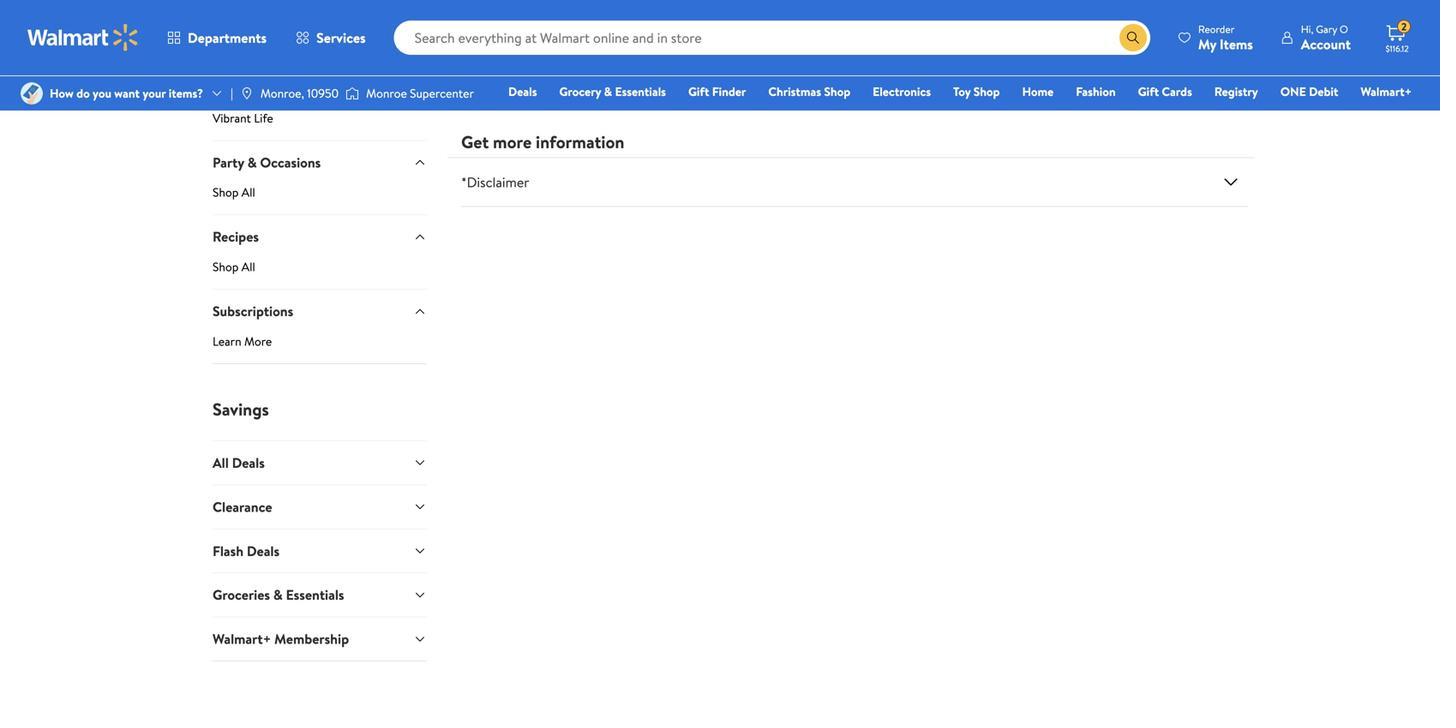 Task type: locate. For each thing, give the bounding box(es) containing it.
o
[[1340, 22, 1349, 36]]

all up clearance
[[213, 454, 229, 472]]

 image right |
[[240, 87, 254, 100]]

your
[[143, 85, 166, 102]]

1 shop all link from the top
[[213, 184, 427, 215]]

0 vertical spatial shop all link
[[213, 184, 427, 215]]

services
[[316, 28, 366, 47]]

grocery & essentials link
[[552, 82, 674, 101]]

shop all down recipes
[[213, 259, 255, 275]]

0 horizontal spatial essentials
[[286, 586, 344, 605]]

list
[[451, 0, 1259, 95]]

essentials for grocery & essentials
[[615, 83, 666, 100]]

walmart+ down $116.12
[[1361, 83, 1412, 100]]

2 horizontal spatial &
[[604, 83, 612, 100]]

debit
[[1309, 83, 1339, 100]]

more
[[493, 130, 532, 154]]

1 vertical spatial all
[[242, 259, 255, 275]]

1 horizontal spatial  image
[[240, 87, 254, 100]]

0 vertical spatial walmart+
[[1361, 83, 1412, 100]]

shop all down party
[[213, 184, 255, 201]]

supercenter
[[410, 85, 474, 102]]

 image right the 10950 in the left of the page
[[346, 85, 359, 102]]

monroe supercenter
[[366, 85, 474, 102]]

1 horizontal spatial essentials
[[615, 83, 666, 100]]

gift
[[622, 75, 645, 94], [689, 83, 710, 100], [1138, 83, 1159, 100]]

sam's choice
[[213, 29, 281, 45]]

subscriptions button
[[213, 289, 427, 333]]

gift for gift finder
[[622, 75, 645, 94]]

one debit link
[[1273, 82, 1347, 101]]

2 vertical spatial &
[[273, 586, 283, 605]]

spring
[[213, 83, 246, 99]]

walmart image
[[27, 24, 139, 51]]

learn more
[[213, 333, 272, 350]]

& inside 'groceries & essentials' dropdown button
[[273, 586, 283, 605]]

occasions
[[260, 153, 321, 172]]

1 vertical spatial &
[[248, 153, 257, 172]]

0 vertical spatial essentials
[[615, 83, 666, 100]]

& inside party & occasions dropdown button
[[248, 153, 257, 172]]

electronics
[[873, 83, 931, 100]]

$116.12
[[1386, 43, 1409, 54]]

shop all link
[[213, 184, 427, 215], [213, 259, 427, 289]]

all for party & occasions
[[242, 184, 255, 201]]

0 vertical spatial &
[[604, 83, 612, 100]]

walmart+ down groceries
[[213, 630, 271, 649]]

shop all link for recipes
[[213, 259, 427, 289]]

deals
[[502, 75, 535, 94], [509, 83, 537, 100], [232, 454, 265, 472], [247, 542, 280, 561]]

party
[[213, 153, 244, 172]]

home link
[[1015, 82, 1062, 101]]

my
[[1199, 35, 1217, 54]]

fashion
[[925, 75, 967, 94]]

all
[[242, 184, 255, 201], [242, 259, 255, 275], [213, 454, 229, 472]]

shop all
[[213, 184, 255, 201], [213, 259, 255, 275]]

1 horizontal spatial walmart+
[[1361, 83, 1412, 100]]

& right grocery
[[604, 83, 612, 100]]

christmas shop
[[769, 83, 851, 100]]

& for grocery
[[604, 83, 612, 100]]

*disclaimer
[[461, 173, 529, 192]]

recipes button
[[213, 215, 427, 259]]

departments
[[188, 28, 267, 47]]

how
[[50, 85, 74, 102]]

0 horizontal spatial &
[[248, 153, 257, 172]]

0 vertical spatial shop all
[[213, 184, 255, 201]]

2 shop all link from the top
[[213, 259, 427, 289]]

learn
[[213, 333, 241, 350]]

0 horizontal spatial christmas
[[769, 83, 821, 100]]

shop all for recipes
[[213, 259, 255, 275]]

one
[[1281, 83, 1307, 100]]

you
[[93, 85, 111, 102]]

2 shop all from the top
[[213, 259, 255, 275]]

& inside grocery & essentials link
[[604, 83, 612, 100]]

walmart+ inside walmart+ link
[[1361, 83, 1412, 100]]

0 horizontal spatial walmart+
[[213, 630, 271, 649]]

 image left how
[[21, 82, 43, 105]]

list
[[804, 75, 825, 94]]

christmas decor
[[1008, 75, 1106, 94]]

0 horizontal spatial  image
[[21, 82, 43, 105]]

all down party & occasions
[[242, 184, 255, 201]]

all for recipes
[[242, 259, 255, 275]]

1 vertical spatial shop all link
[[213, 259, 427, 289]]

walmart+ inside the walmart+ membership dropdown button
[[213, 630, 271, 649]]

party & occasions
[[213, 153, 321, 172]]

vibrant life
[[213, 110, 273, 126]]

&
[[604, 83, 612, 100], [248, 153, 257, 172], [273, 586, 283, 605]]

 image
[[21, 82, 43, 105], [346, 85, 359, 102], [240, 87, 254, 100]]

1 horizontal spatial gift
[[689, 83, 710, 100]]

essentials
[[1182, 75, 1239, 94]]

walmart+
[[1361, 83, 1412, 100], [213, 630, 271, 649]]

recipes
[[213, 227, 259, 246]]

*disclaimer image
[[1221, 172, 1242, 193]]

choice
[[245, 29, 281, 45]]

want
[[114, 85, 140, 102]]

account
[[1301, 35, 1351, 54]]

1 vertical spatial walmart+
[[213, 630, 271, 649]]

christmas
[[1008, 75, 1068, 94], [769, 83, 821, 100]]

do
[[76, 85, 90, 102]]

10950
[[307, 85, 339, 102]]

all down recipes
[[242, 259, 255, 275]]

shop all link down occasions
[[213, 184, 427, 215]]

toy shop link
[[946, 82, 1008, 101]]

christmas inside 'link'
[[769, 83, 821, 100]]

0 horizontal spatial gift
[[622, 75, 645, 94]]

home
[[1023, 83, 1054, 100]]

essentials inside dropdown button
[[286, 586, 344, 605]]

toys
[[775, 75, 801, 94]]

valley
[[249, 83, 280, 99]]

guest essentials
[[1144, 75, 1239, 94]]

0 vertical spatial all
[[242, 184, 255, 201]]

1 horizontal spatial christmas
[[1008, 75, 1068, 94]]

groceries & essentials
[[213, 586, 344, 605]]

Search search field
[[394, 21, 1151, 55]]

 image for monroe supercenter
[[346, 85, 359, 102]]

2 vertical spatial all
[[213, 454, 229, 472]]

2 horizontal spatial gift
[[1138, 83, 1159, 100]]

1 vertical spatial essentials
[[286, 586, 344, 605]]

life
[[254, 110, 273, 126]]

shop down recipes
[[213, 259, 239, 275]]

one debit
[[1281, 83, 1339, 100]]

& right party
[[248, 153, 257, 172]]

1 shop all from the top
[[213, 184, 255, 201]]

registry link
[[1207, 82, 1266, 101]]

membership
[[274, 630, 349, 649]]

1 horizontal spatial &
[[273, 586, 283, 605]]

gift for gift cards
[[1138, 83, 1159, 100]]

flash deals
[[213, 542, 280, 561]]

& right groceries
[[273, 586, 283, 605]]

 image for how do you want your items?
[[21, 82, 43, 105]]

2 horizontal spatial  image
[[346, 85, 359, 102]]

shop right toys in the right of the page
[[824, 83, 851, 100]]

flash deals button
[[213, 529, 427, 573]]

deals link
[[461, 0, 575, 95], [501, 82, 545, 101]]

1 vertical spatial shop all
[[213, 259, 255, 275]]

finder
[[712, 83, 746, 100]]

shop all link up learn more link
[[213, 259, 427, 289]]

toy shop
[[954, 83, 1000, 100]]



Task type: describe. For each thing, give the bounding box(es) containing it.
christmas for christmas shop
[[769, 83, 821, 100]]

shop all for party & occasions
[[213, 184, 255, 201]]

walmart+ for walmart+
[[1361, 83, 1412, 100]]

all deals
[[213, 454, 265, 472]]

monroe, 10950
[[261, 85, 339, 102]]

services button
[[281, 17, 380, 58]]

top
[[751, 75, 772, 94]]

essentials for groceries & essentials
[[286, 586, 344, 605]]

finder
[[648, 75, 684, 94]]

toy
[[954, 83, 971, 100]]

learn more link
[[213, 333, 427, 364]]

information
[[536, 130, 625, 154]]

list containing deals
[[451, 0, 1259, 95]]

walmart+ membership button
[[213, 617, 427, 661]]

get more information
[[461, 130, 625, 154]]

christmas for christmas decor
[[1008, 75, 1068, 94]]

sam's
[[213, 29, 242, 45]]

gift cards
[[1138, 83, 1193, 100]]

walmart+ membership
[[213, 630, 349, 649]]

sam's choice link
[[213, 29, 427, 52]]

gift for gift finder
[[689, 83, 710, 100]]

subscriptions
[[213, 302, 293, 321]]

walmart+ for walmart+ membership
[[213, 630, 271, 649]]

2
[[1402, 19, 1407, 34]]

groceries & essentials button
[[213, 573, 427, 617]]

|
[[231, 85, 233, 102]]

gift finder
[[622, 75, 684, 94]]

cards
[[1162, 83, 1193, 100]]

spring valley link
[[213, 83, 427, 106]]

top toys list
[[751, 75, 825, 94]]

spring valley
[[213, 83, 280, 99]]

grocery
[[560, 83, 601, 100]]

guest
[[1144, 75, 1179, 94]]

shop right toy on the right
[[974, 83, 1000, 100]]

how do you want your items?
[[50, 85, 203, 102]]

monroe
[[366, 85, 407, 102]]

search icon image
[[1127, 31, 1140, 45]]

savings
[[213, 397, 269, 421]]

reorder my items
[[1199, 22, 1253, 54]]

electronics link
[[865, 82, 939, 101]]

vibrant life link
[[213, 110, 427, 140]]

deals link for grocery & essentials link
[[501, 82, 545, 101]]

hi, gary o account
[[1301, 22, 1351, 54]]

grocery & essentials
[[560, 83, 666, 100]]

christmas decor link
[[1000, 0, 1114, 95]]

hi,
[[1301, 22, 1314, 36]]

gift finder
[[689, 83, 746, 100]]

christmas shop link
[[761, 82, 858, 101]]

registry
[[1215, 83, 1259, 100]]

decor
[[1071, 75, 1106, 94]]

all inside all deals dropdown button
[[213, 454, 229, 472]]

holiday
[[877, 75, 922, 94]]

gift cards link
[[1131, 82, 1200, 101]]

departments button
[[153, 17, 281, 58]]

shop down party
[[213, 184, 239, 201]]

clearance
[[213, 498, 272, 517]]

deals link for gift finder link
[[461, 0, 575, 95]]

& for party
[[248, 153, 257, 172]]

get
[[461, 130, 489, 154]]

clearance button
[[213, 485, 427, 529]]

more
[[244, 333, 272, 350]]

Walmart Site-Wide search field
[[394, 21, 1151, 55]]

groceries
[[213, 586, 270, 605]]

items?
[[169, 85, 203, 102]]

monroe,
[[261, 85, 304, 102]]

items
[[1220, 35, 1253, 54]]

top toys list link
[[731, 0, 845, 95]]

gift finder link
[[596, 0, 710, 95]]

holiday fashion
[[877, 75, 967, 94]]

fashion link
[[1069, 82, 1124, 101]]

& for groceries
[[273, 586, 283, 605]]

walmart+ link
[[1353, 82, 1420, 101]]

 image for monroe, 10950
[[240, 87, 254, 100]]

gift finder link
[[681, 82, 754, 101]]

guest essentials link
[[1134, 0, 1248, 95]]

shop inside 'link'
[[824, 83, 851, 100]]

holiday fashion link
[[865, 0, 979, 95]]

reorder
[[1199, 22, 1235, 36]]

fashion
[[1076, 83, 1116, 100]]

gary
[[1316, 22, 1338, 36]]

flash
[[213, 542, 244, 561]]

shop all link for party & occasions
[[213, 184, 427, 215]]

vibrant
[[213, 110, 251, 126]]



Task type: vqa. For each thing, say whether or not it's contained in the screenshot.
USDA Biobased Product
no



